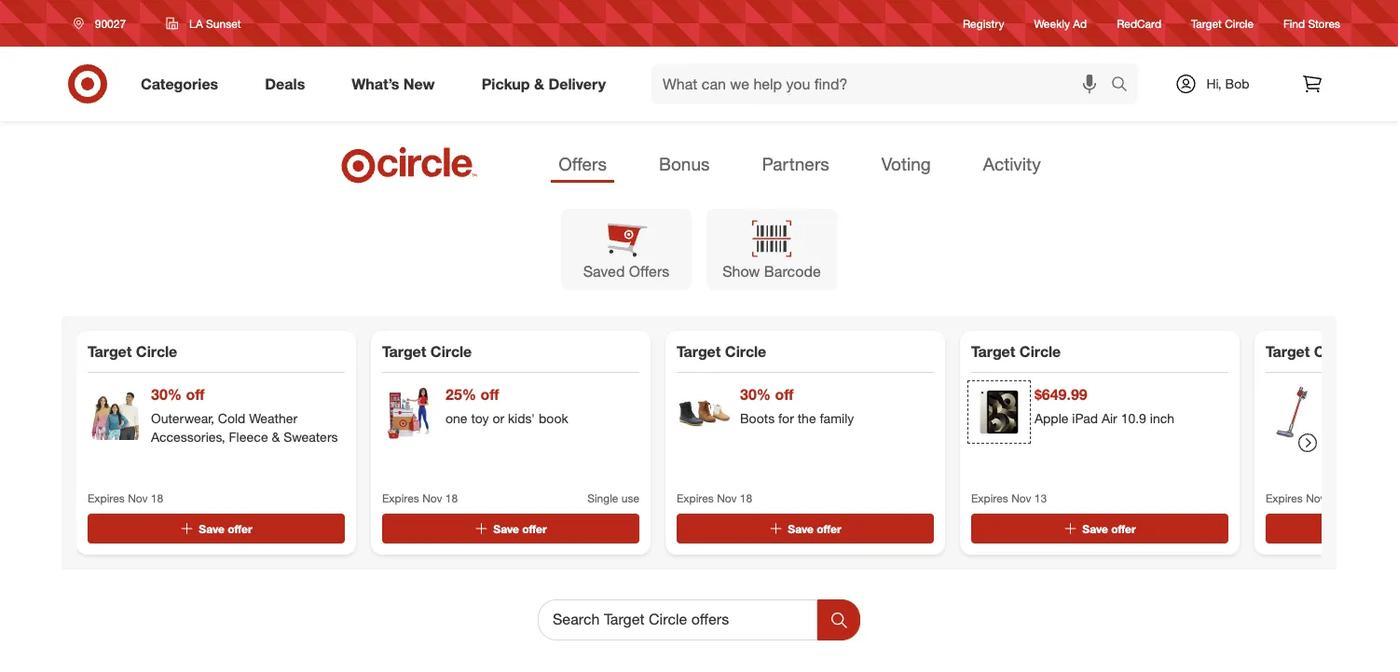 Task type: locate. For each thing, give the bounding box(es) containing it.
toy
[[471, 410, 489, 426]]

circle up boots
[[725, 342, 767, 360]]

nov down 25% off one toy or kids' book image
[[422, 491, 442, 505]]

2 horizontal spatial 18
[[740, 491, 752, 505]]

1 save offer button from the left
[[88, 514, 345, 544]]

what's
[[352, 75, 399, 93]]

& inside 30% off outerwear, cold weather accessories, fleece & sweaters
[[272, 429, 280, 445]]

hi, bob
[[1207, 76, 1250, 92]]

3 nov from the left
[[717, 491, 737, 505]]

& down weather
[[272, 429, 280, 445]]

0 horizontal spatial &
[[272, 429, 280, 445]]

3 expires from the left
[[677, 491, 714, 505]]

categories link
[[125, 63, 242, 104]]

0 horizontal spatial 13
[[1035, 491, 1047, 505]]

inch
[[1150, 410, 1175, 426]]

what's new
[[352, 75, 435, 93]]

0 horizontal spatial expires nov 13
[[971, 491, 1047, 505]]

& right pickup
[[534, 75, 544, 93]]

target circle up 30% off boots for the family image
[[677, 342, 767, 360]]

30% for 30% off boots for the family
[[740, 385, 771, 404]]

0 vertical spatial offers
[[559, 153, 607, 174]]

offer for $649.99 apple ipad air 10.9 inch
[[1111, 522, 1136, 536]]

4 save from the left
[[1083, 522, 1108, 536]]

activity
[[983, 153, 1041, 174]]

nov
[[128, 491, 148, 505], [422, 491, 442, 505], [717, 491, 737, 505], [1012, 491, 1032, 505], [1306, 491, 1326, 505]]

circle for 25% off one toy or kids' book
[[431, 342, 472, 360]]

target up 25% off one toy or kids' book image
[[382, 342, 426, 360]]

off for 25% off one toy or kids' book
[[481, 385, 499, 404]]

25% off one toy or kids' book
[[446, 385, 568, 426]]

target
[[1191, 16, 1222, 30], [88, 342, 132, 360], [382, 342, 426, 360], [677, 342, 721, 360], [971, 342, 1016, 360], [1266, 342, 1310, 360]]

offer
[[228, 522, 252, 536], [522, 522, 547, 536], [817, 522, 842, 536], [1111, 522, 1136, 536]]

save offer for 30% off outerwear, cold weather accessories, fleece & sweaters
[[199, 522, 252, 536]]

offers inside button
[[629, 263, 670, 281]]

barcode
[[764, 263, 821, 281]]

30% off boots for the family
[[740, 385, 854, 426]]

1 horizontal spatial off
[[481, 385, 499, 404]]

1 horizontal spatial 30%
[[740, 385, 771, 404]]

for
[[779, 410, 794, 426]]

0 vertical spatial &
[[534, 75, 544, 93]]

partners link
[[755, 147, 837, 183]]

save
[[199, 522, 225, 536], [493, 522, 519, 536], [788, 522, 814, 536], [1083, 522, 1108, 536]]

0 horizontal spatial off
[[186, 385, 205, 404]]

expires nov 13 down $279.99 dyson v8 origin cordless stick vacuum 'image'
[[1266, 491, 1342, 505]]

expires nov 13 down $649.99 apple ipad air 10.9 inch image
[[971, 491, 1047, 505]]

save for 30% off boots for the family
[[788, 522, 814, 536]]

&
[[534, 75, 544, 93], [272, 429, 280, 445]]

2 off from the left
[[481, 385, 499, 404]]

registry
[[963, 16, 1005, 30]]

weather
[[249, 410, 298, 426]]

30%
[[151, 385, 182, 404], [740, 385, 771, 404]]

off inside 30% off boots for the family
[[775, 385, 794, 404]]

nov down 30% off outerwear, cold weather accessories, fleece & sweaters image
[[128, 491, 148, 505]]

expires down $649.99 apple ipad air 10.9 inch image
[[971, 491, 1009, 505]]

save offer button
[[88, 514, 345, 544], [382, 514, 640, 544], [677, 514, 934, 544], [971, 514, 1229, 544]]

the
[[798, 410, 816, 426]]

18 down one
[[445, 491, 458, 505]]

circle for 30% off boots for the family
[[725, 342, 767, 360]]

4 nov from the left
[[1012, 491, 1032, 505]]

None text field
[[538, 599, 818, 640]]

target circle for $649.99 apple ipad air 10.9 inch
[[971, 342, 1061, 360]]

target circle link
[[1191, 15, 1254, 31]]

la sunset
[[189, 16, 241, 30]]

off
[[186, 385, 205, 404], [481, 385, 499, 404], [775, 385, 794, 404]]

1 nov from the left
[[128, 491, 148, 505]]

0 horizontal spatial 30%
[[151, 385, 182, 404]]

3 save offer from the left
[[788, 522, 842, 536]]

expires nov 18 down 30% off outerwear, cold weather accessories, fleece & sweaters image
[[88, 491, 163, 505]]

target circle up 30% off outerwear, cold weather accessories, fleece & sweaters image
[[88, 342, 177, 360]]

find stores link
[[1284, 15, 1341, 31]]

2 expires nov 13 from the left
[[1266, 491, 1342, 505]]

bonus link
[[652, 147, 717, 183]]

2 offer from the left
[[522, 522, 547, 536]]

circle
[[1225, 16, 1254, 30], [136, 342, 177, 360], [431, 342, 472, 360], [725, 342, 767, 360], [1020, 342, 1061, 360], [1314, 342, 1356, 360]]

pickup & delivery link
[[466, 63, 629, 104]]

off up for
[[775, 385, 794, 404]]

offers down delivery
[[559, 153, 607, 174]]

accessories,
[[151, 429, 225, 445]]

boots
[[740, 410, 775, 426]]

1 vertical spatial offers
[[629, 263, 670, 281]]

target up 30% off outerwear, cold weather accessories, fleece & sweaters image
[[88, 342, 132, 360]]

save for 25% off one toy or kids' book
[[493, 522, 519, 536]]

expires down 25% off one toy or kids' book image
[[382, 491, 419, 505]]

1 expires nov 18 from the left
[[88, 491, 163, 505]]

4 offer from the left
[[1111, 522, 1136, 536]]

2 expires nov 18 from the left
[[382, 491, 458, 505]]

1 off from the left
[[186, 385, 205, 404]]

expires nov 18 for 30% off boots for the family
[[677, 491, 752, 505]]

redcard link
[[1117, 15, 1162, 31]]

18 down accessories,
[[151, 491, 163, 505]]

3 save from the left
[[788, 522, 814, 536]]

nov down $649.99 apple ipad air 10.9 inch image
[[1012, 491, 1032, 505]]

1 vertical spatial &
[[272, 429, 280, 445]]

0 horizontal spatial offers
[[559, 153, 607, 174]]

circle up $279.99 dyson v8 origin cordless stick vacuum 'image'
[[1314, 342, 1356, 360]]

save for 30% off outerwear, cold weather accessories, fleece & sweaters
[[199, 522, 225, 536]]

$279.99 dyson v8 origin cordless stick vacuum image
[[1266, 384, 1322, 440]]

circle up 25%
[[431, 342, 472, 360]]

1 horizontal spatial expires nov 18
[[382, 491, 458, 505]]

target circle up 25%
[[382, 342, 472, 360]]

30% inside 30% off outerwear, cold weather accessories, fleece & sweaters
[[151, 385, 182, 404]]

25% off one toy or kids' book image
[[382, 384, 438, 440]]

2 18 from the left
[[445, 491, 458, 505]]

partners
[[762, 153, 830, 174]]

deals link
[[249, 63, 328, 104]]

3 off from the left
[[775, 385, 794, 404]]

3 offer from the left
[[817, 522, 842, 536]]

5 nov from the left
[[1306, 491, 1326, 505]]

30% inside 30% off boots for the family
[[740, 385, 771, 404]]

1 expires from the left
[[88, 491, 125, 505]]

3 18 from the left
[[740, 491, 752, 505]]

expires nov 18 down 25% off one toy or kids' book image
[[382, 491, 458, 505]]

circle up outerwear,
[[136, 342, 177, 360]]

1 horizontal spatial 13
[[1329, 491, 1342, 505]]

target for $649.99 apple ipad air 10.9 inch
[[971, 342, 1016, 360]]

2 save offer from the left
[[493, 522, 547, 536]]

offers right saved
[[629, 263, 670, 281]]

circle for $649.99 apple ipad air 10.9 inch
[[1020, 342, 1061, 360]]

2 save from the left
[[493, 522, 519, 536]]

18 for 30% off boots for the family
[[740, 491, 752, 505]]

offers
[[559, 153, 607, 174], [629, 263, 670, 281]]

1 offer from the left
[[228, 522, 252, 536]]

off up or
[[481, 385, 499, 404]]

off for 30% off boots for the family
[[775, 385, 794, 404]]

saved
[[583, 263, 625, 281]]

show barcode button
[[707, 209, 837, 290]]

4 save offer button from the left
[[971, 514, 1229, 544]]

expires for 30% off boots for the family
[[677, 491, 714, 505]]

or
[[493, 410, 504, 426]]

13
[[1035, 491, 1047, 505], [1329, 491, 1342, 505]]

ipad
[[1072, 410, 1098, 426]]

2 expires from the left
[[382, 491, 419, 505]]

circle for 30% off outerwear, cold weather accessories, fleece & sweaters
[[136, 342, 177, 360]]

30% off boots for the family image
[[677, 384, 733, 440]]

1 horizontal spatial 18
[[445, 491, 458, 505]]

off inside 30% off outerwear, cold weather accessories, fleece & sweaters
[[186, 385, 205, 404]]

save offer for 25% off one toy or kids' book
[[493, 522, 547, 536]]

circle left find
[[1225, 16, 1254, 30]]

18 down boots
[[740, 491, 752, 505]]

2 13 from the left
[[1329, 491, 1342, 505]]

off inside 25% off one toy or kids' book
[[481, 385, 499, 404]]

target up $649.99 apple ipad air 10.9 inch image
[[971, 342, 1016, 360]]

show
[[723, 263, 760, 281]]

weekly ad link
[[1034, 15, 1087, 31]]

4 save offer from the left
[[1083, 522, 1136, 536]]

1 save offer from the left
[[199, 522, 252, 536]]

save offer button for $649.99 apple ipad air 10.9 inch
[[971, 514, 1229, 544]]

expires down $279.99 dyson v8 origin cordless stick vacuum 'image'
[[1266, 491, 1303, 505]]

18
[[151, 491, 163, 505], [445, 491, 458, 505], [740, 491, 752, 505]]

30% up outerwear,
[[151, 385, 182, 404]]

save offer for $649.99 apple ipad air 10.9 inch
[[1083, 522, 1136, 536]]

circle up $649.99
[[1020, 342, 1061, 360]]

& inside pickup & delivery link
[[534, 75, 544, 93]]

1 horizontal spatial &
[[534, 75, 544, 93]]

3 save offer button from the left
[[677, 514, 934, 544]]

1 horizontal spatial offers
[[629, 263, 670, 281]]

1 horizontal spatial expires nov 13
[[1266, 491, 1342, 505]]

apple
[[1035, 410, 1069, 426]]

2 horizontal spatial expires nov 18
[[677, 491, 752, 505]]

target up $279.99 dyson v8 origin cordless stick vacuum 'image'
[[1266, 342, 1310, 360]]

saved offers button
[[561, 209, 692, 290]]

registry link
[[963, 15, 1005, 31]]

target up 30% off boots for the family image
[[677, 342, 721, 360]]

nov for $649.99 apple ipad air 10.9 inch
[[1012, 491, 1032, 505]]

expires
[[88, 491, 125, 505], [382, 491, 419, 505], [677, 491, 714, 505], [971, 491, 1009, 505], [1266, 491, 1303, 505]]

3 expires nov 18 from the left
[[677, 491, 752, 505]]

single use
[[588, 491, 640, 505]]

save offer
[[199, 522, 252, 536], [493, 522, 547, 536], [788, 522, 842, 536], [1083, 522, 1136, 536]]

0 horizontal spatial 18
[[151, 491, 163, 505]]

expires nov 18 right use
[[677, 491, 752, 505]]

1 save from the left
[[199, 522, 225, 536]]

expires nov 18
[[88, 491, 163, 505], [382, 491, 458, 505], [677, 491, 752, 505]]

search
[[1103, 77, 1148, 95]]

1 30% from the left
[[151, 385, 182, 404]]

nov down 30% off boots for the family image
[[717, 491, 737, 505]]

target circle
[[1191, 16, 1254, 30], [88, 342, 177, 360], [382, 342, 472, 360], [677, 342, 767, 360], [971, 342, 1061, 360], [1266, 342, 1356, 360]]

hi,
[[1207, 76, 1222, 92]]

expires down 30% off outerwear, cold weather accessories, fleece & sweaters image
[[88, 491, 125, 505]]

2 save offer button from the left
[[382, 514, 640, 544]]

30% off outerwear, cold weather accessories, fleece & sweaters image
[[88, 384, 144, 440]]

2 30% from the left
[[740, 385, 771, 404]]

expires nov 18 for 30% off outerwear, cold weather accessories, fleece & sweaters
[[88, 491, 163, 505]]

30% up boots
[[740, 385, 771, 404]]

0 horizontal spatial expires nov 18
[[88, 491, 163, 505]]

2 horizontal spatial off
[[775, 385, 794, 404]]

expires right use
[[677, 491, 714, 505]]

voting
[[882, 153, 931, 174]]

1 18 from the left
[[151, 491, 163, 505]]

2 nov from the left
[[422, 491, 442, 505]]

nov down $279.99 dyson v8 origin cordless stick vacuum 'image'
[[1306, 491, 1326, 505]]

expires nov 13
[[971, 491, 1047, 505], [1266, 491, 1342, 505]]

pickup
[[482, 75, 530, 93]]

off up outerwear,
[[186, 385, 205, 404]]

4 expires from the left
[[971, 491, 1009, 505]]

target circle logo image
[[339, 145, 480, 185]]

save offer button for 30% off outerwear, cold weather accessories, fleece & sweaters
[[88, 514, 345, 544]]

target circle up $649.99
[[971, 342, 1061, 360]]



Task type: describe. For each thing, give the bounding box(es) containing it.
90027 button
[[62, 7, 147, 40]]

off for 30% off outerwear, cold weather accessories, fleece & sweaters
[[186, 385, 205, 404]]

find stores
[[1284, 16, 1341, 30]]

la
[[189, 16, 203, 30]]

target circle up $279.99 dyson v8 origin cordless stick vacuum 'image'
[[1266, 342, 1356, 360]]

offer for 30% off boots for the family
[[817, 522, 842, 536]]

weekly
[[1034, 16, 1070, 30]]

target up hi,
[[1191, 16, 1222, 30]]

voting link
[[874, 147, 938, 183]]

nov for 30% off outerwear, cold weather accessories, fleece & sweaters
[[128, 491, 148, 505]]

target circle for 30% off boots for the family
[[677, 342, 767, 360]]

nov for 30% off boots for the family
[[717, 491, 737, 505]]

1 13 from the left
[[1035, 491, 1047, 505]]

pickup & delivery
[[482, 75, 606, 93]]

target for 30% off boots for the family
[[677, 342, 721, 360]]

book
[[539, 410, 568, 426]]

90027
[[95, 16, 126, 30]]

$649.99 apple ipad air 10.9 inch image
[[971, 384, 1027, 440]]

activity link
[[976, 147, 1049, 183]]

weekly ad
[[1034, 16, 1087, 30]]

$649.99
[[1035, 385, 1088, 404]]

1 expires nov 13 from the left
[[971, 491, 1047, 505]]

sweaters
[[284, 429, 338, 445]]

30% off outerwear, cold weather accessories, fleece & sweaters
[[151, 385, 338, 445]]

find
[[1284, 16, 1305, 30]]

30% for 30% off outerwear, cold weather accessories, fleece & sweaters
[[151, 385, 182, 404]]

offers link
[[551, 147, 614, 183]]

fleece
[[229, 429, 268, 445]]

cold
[[218, 410, 246, 426]]

categories
[[141, 75, 218, 93]]

18 for 30% off outerwear, cold weather accessories, fleece & sweaters
[[151, 491, 163, 505]]

ad
[[1073, 16, 1087, 30]]

target for 25% off one toy or kids' book
[[382, 342, 426, 360]]

$649.99 apple ipad air 10.9 inch
[[1035, 385, 1175, 426]]

save offer button for 30% off boots for the family
[[677, 514, 934, 544]]

saved offers
[[583, 263, 670, 281]]

outerwear,
[[151, 410, 214, 426]]

What can we help you find? suggestions appear below search field
[[652, 63, 1116, 104]]

bob
[[1226, 76, 1250, 92]]

offer for 30% off outerwear, cold weather accessories, fleece & sweaters
[[228, 522, 252, 536]]

target circle for 30% off outerwear, cold weather accessories, fleece & sweaters
[[88, 342, 177, 360]]

25%
[[446, 385, 477, 404]]

save offer button for 25% off one toy or kids' book
[[382, 514, 640, 544]]

sunset
[[206, 16, 241, 30]]

stores
[[1308, 16, 1341, 30]]

search button
[[1103, 63, 1148, 108]]

new
[[404, 75, 435, 93]]

single
[[588, 491, 618, 505]]

target for 30% off outerwear, cold weather accessories, fleece & sweaters
[[88, 342, 132, 360]]

delivery
[[549, 75, 606, 93]]

expires for $649.99 apple ipad air 10.9 inch
[[971, 491, 1009, 505]]

10.9
[[1121, 410, 1147, 426]]

use
[[622, 491, 640, 505]]

family
[[820, 410, 854, 426]]

5 expires from the left
[[1266, 491, 1303, 505]]

target circle for 25% off one toy or kids' book
[[382, 342, 472, 360]]

expires for 30% off outerwear, cold weather accessories, fleece & sweaters
[[88, 491, 125, 505]]

offer for 25% off one toy or kids' book
[[522, 522, 547, 536]]

one
[[446, 410, 468, 426]]

bonus
[[659, 153, 710, 174]]

show barcode
[[723, 263, 821, 281]]

redcard
[[1117, 16, 1162, 30]]

deals
[[265, 75, 305, 93]]

target circle up hi, bob
[[1191, 16, 1254, 30]]

la sunset button
[[154, 7, 260, 40]]

what's new link
[[336, 63, 458, 104]]

save for $649.99 apple ipad air 10.9 inch
[[1083, 522, 1108, 536]]

air
[[1102, 410, 1118, 426]]

kids'
[[508, 410, 535, 426]]

save offer for 30% off boots for the family
[[788, 522, 842, 536]]



Task type: vqa. For each thing, say whether or not it's contained in the screenshot.


